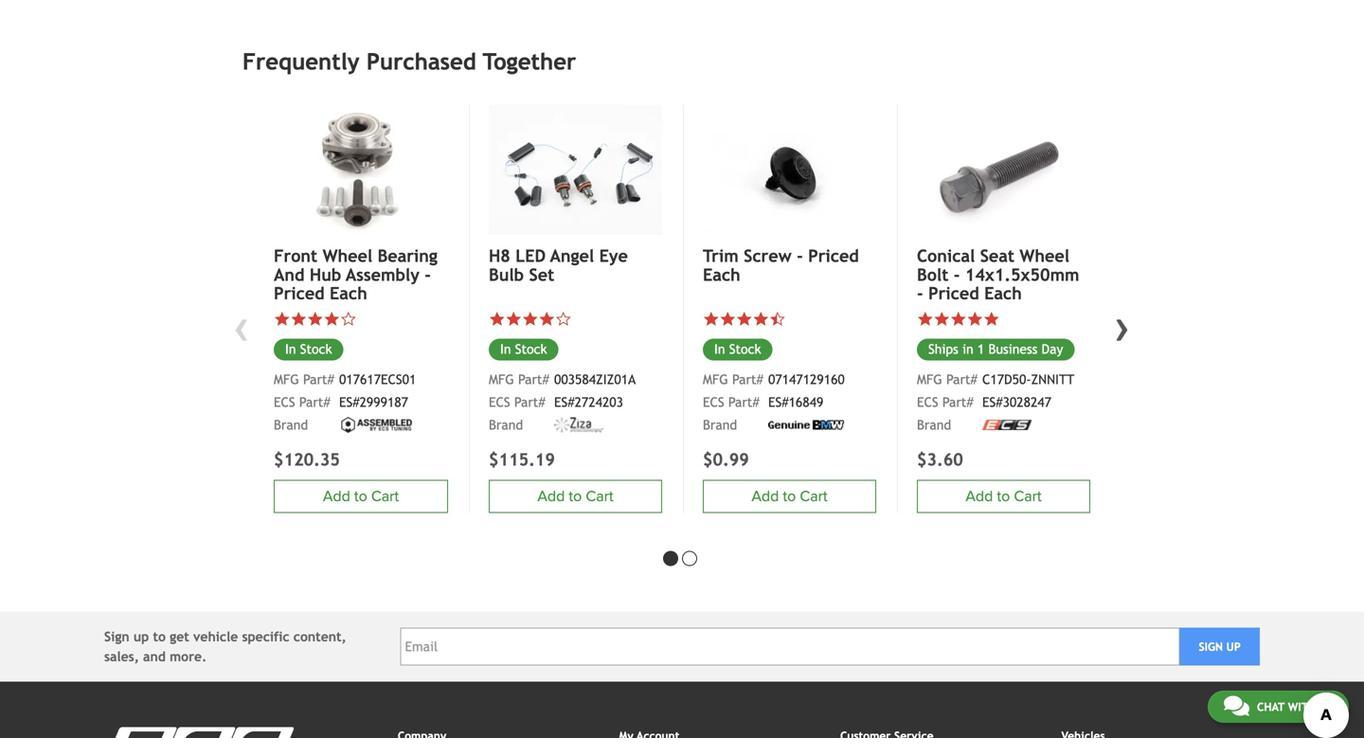 Task type: locate. For each thing, give the bounding box(es) containing it.
2 horizontal spatial each
[[985, 283, 1022, 303]]

wheel right seat
[[1020, 246, 1070, 266]]

half star image
[[769, 311, 786, 327]]

star image down the hub
[[324, 311, 340, 327]]

0 horizontal spatial in
[[285, 342, 296, 357]]

1 brand from the left
[[489, 417, 523, 432]]

c17d50-
[[983, 372, 1031, 387]]

mfg inside mfg part# c17d50-znnitt ecs part# es#3028247 brand
[[917, 372, 943, 387]]

to for $0.99
[[783, 487, 796, 505]]

znnitt
[[1031, 372, 1075, 387]]

4 mfg from the left
[[917, 372, 943, 387]]

ecs for $120.35
[[274, 395, 295, 410]]

led
[[516, 246, 546, 266]]

add to cart button for $0.99
[[703, 480, 876, 513]]

brand for $0.99
[[703, 417, 737, 432]]

add to cart button down 'ecs' image
[[917, 480, 1091, 513]]

mfg inside mfg part# 003584ziz01a ecs part# es#2724203 brand
[[489, 372, 514, 387]]

add for $120.35
[[323, 487, 350, 505]]

cart for $120.35
[[371, 487, 399, 505]]

2 stock from the left
[[729, 342, 761, 357]]

ecs up $115.19
[[489, 395, 510, 410]]

star image down bulb
[[506, 311, 522, 327]]

up up and
[[133, 629, 149, 644]]

each
[[703, 265, 741, 285], [330, 283, 367, 303], [985, 283, 1022, 303]]

2 ecs from the left
[[703, 395, 725, 410]]

up for sign up to get vehicle specific content, sales, and more.
[[133, 629, 149, 644]]

2 horizontal spatial priced
[[929, 283, 979, 303]]

mfg inside mfg part# 017617ecs01 ecs part# es#2999187 brand
[[274, 372, 299, 387]]

each left screw
[[703, 265, 741, 285]]

in for trim screw - priced each
[[714, 342, 725, 357]]

cart down 'ecs' image
[[1014, 487, 1042, 505]]

front wheel bearing and hub assembly - priced each image
[[274, 105, 448, 236]]

brand up $3.60
[[917, 417, 952, 433]]

in stock for bulb
[[500, 342, 547, 357]]

brand up "$0.99"
[[703, 417, 737, 432]]

2 horizontal spatial stock
[[729, 342, 761, 357]]

together
[[483, 48, 576, 75]]

empty star image for set
[[555, 311, 572, 327]]

mfg up "$0.99"
[[703, 372, 728, 387]]

1 add to cart button from the left
[[489, 480, 662, 513]]

stock
[[515, 342, 547, 357], [729, 342, 761, 357], [300, 342, 332, 357]]

4 add from the left
[[966, 487, 993, 505]]

star image up ships in 1 business day
[[984, 311, 1000, 327]]

add to cart down $120.35
[[323, 487, 399, 505]]

1 stock from the left
[[515, 342, 547, 357]]

to down 'ecs' image
[[997, 487, 1010, 505]]

up inside button
[[1227, 640, 1241, 653]]

each for conical seat wheel bolt - 14x1.5x50mm - priced each
[[985, 283, 1022, 303]]

to left get
[[153, 629, 166, 644]]

1 cart from the left
[[586, 487, 614, 505]]

ecs inside mfg part# 003584ziz01a ecs part# es#2724203 brand
[[489, 395, 510, 410]]

empty star image
[[555, 311, 572, 327], [340, 311, 357, 327]]

0 horizontal spatial in stock
[[285, 342, 332, 357]]

in down bulb
[[500, 342, 511, 357]]

and
[[274, 265, 305, 285]]

add to cart down genuine bmw image
[[752, 487, 828, 505]]

mfg inside mfg part# 07147129160 ecs part# es#16849 brand
[[703, 372, 728, 387]]

to for $3.60
[[997, 487, 1010, 505]]

2 in from the left
[[714, 342, 725, 357]]

day
[[1042, 342, 1064, 357]]

0 horizontal spatial empty star image
[[340, 311, 357, 327]]

1 add to cart from the left
[[538, 487, 614, 505]]

1 horizontal spatial empty star image
[[555, 311, 572, 327]]

mfg down ships
[[917, 372, 943, 387]]

genuine bmw image
[[768, 420, 844, 430]]

add to cart down 'ecs' image
[[966, 487, 1042, 505]]

3 stock from the left
[[300, 342, 332, 357]]

mfg up $115.19
[[489, 372, 514, 387]]

add to cart for $3.60
[[966, 487, 1042, 505]]

2 horizontal spatial in
[[714, 342, 725, 357]]

-
[[797, 246, 803, 266], [425, 265, 431, 285], [954, 265, 960, 285], [917, 283, 923, 303]]

7 star image from the left
[[307, 311, 324, 327]]

brand up $115.19
[[489, 417, 523, 432]]

4 star image from the left
[[736, 311, 753, 327]]

wheel
[[323, 246, 373, 266], [1020, 246, 1070, 266]]

each down seat
[[985, 283, 1022, 303]]

to inside sign up to get vehicle specific content, sales, and more.
[[153, 629, 166, 644]]

add to cart button down genuine bmw image
[[703, 480, 876, 513]]

Email email field
[[400, 628, 1180, 666]]

4 add to cart from the left
[[966, 487, 1042, 505]]

part#
[[518, 372, 549, 387], [732, 372, 764, 387], [303, 372, 334, 387], [947, 372, 978, 387], [514, 395, 545, 410], [728, 395, 760, 410], [299, 395, 330, 410], [943, 395, 974, 410]]

add to cart button for $120.35
[[274, 480, 448, 513]]

3 in stock from the left
[[285, 342, 332, 357]]

- right bolt at the right of the page
[[954, 265, 960, 285]]

3 add from the left
[[323, 487, 350, 505]]

ecs inside mfg part# 07147129160 ecs part# es#16849 brand
[[703, 395, 725, 410]]

add to cart for $120.35
[[323, 487, 399, 505]]

2 star image from the left
[[522, 311, 539, 327]]

each inside front wheel bearing and hub assembly - priced each
[[330, 283, 367, 303]]

sign inside sign up button
[[1199, 640, 1223, 653]]

1 horizontal spatial in stock
[[500, 342, 547, 357]]

stock up mfg part# 07147129160 ecs part# es#16849 brand
[[729, 342, 761, 357]]

1 in from the left
[[500, 342, 511, 357]]

front
[[274, 246, 318, 266]]

priced down front
[[274, 283, 325, 303]]

to down assembled by ecs image
[[354, 487, 367, 505]]

mfg for $0.99
[[703, 372, 728, 387]]

in stock up mfg part# 07147129160 ecs part# es#16849 brand
[[714, 342, 761, 357]]

up inside sign up to get vehicle specific content, sales, and more.
[[133, 629, 149, 644]]

2 brand from the left
[[703, 417, 737, 432]]

cart
[[586, 487, 614, 505], [800, 487, 828, 505], [371, 487, 399, 505], [1014, 487, 1042, 505]]

star image
[[506, 311, 522, 327], [703, 311, 720, 327], [720, 311, 736, 327], [274, 311, 290, 327], [324, 311, 340, 327], [934, 311, 950, 327], [967, 311, 984, 327], [984, 311, 1000, 327]]

add to cart button down $115.19
[[489, 480, 662, 513]]

frequently purchased together
[[243, 48, 576, 75]]

in down and at the left of page
[[285, 342, 296, 357]]

to down genuine bmw image
[[783, 487, 796, 505]]

ecs for $0.99
[[703, 395, 725, 410]]

to for $120.35
[[354, 487, 367, 505]]

3 mfg from the left
[[274, 372, 299, 387]]

priced down conical
[[929, 283, 979, 303]]

add to cart
[[538, 487, 614, 505], [752, 487, 828, 505], [323, 487, 399, 505], [966, 487, 1042, 505]]

stock for each
[[729, 342, 761, 357]]

2 wheel from the left
[[1020, 246, 1070, 266]]

cart down genuine bmw image
[[800, 487, 828, 505]]

brand inside mfg part# c17d50-znnitt ecs part# es#3028247 brand
[[917, 417, 952, 433]]

to down ziza image
[[569, 487, 582, 505]]

empty star image down h8 led angel eye bulb set
[[555, 311, 572, 327]]

3 cart from the left
[[371, 487, 399, 505]]

brand
[[489, 417, 523, 432], [703, 417, 737, 432], [274, 417, 308, 433], [917, 417, 952, 433]]

in up mfg part# 07147129160 ecs part# es#16849 brand
[[714, 342, 725, 357]]

star image down and at the left of page
[[274, 311, 290, 327]]

cart down assembled by ecs image
[[371, 487, 399, 505]]

sign up sales,
[[104, 629, 129, 644]]

each right and at the left of page
[[330, 283, 367, 303]]

3 ecs from the left
[[274, 395, 295, 410]]

star image up ships
[[934, 311, 950, 327]]

1 horizontal spatial stock
[[515, 342, 547, 357]]

empty star image for assembly
[[340, 311, 357, 327]]

with
[[1288, 700, 1316, 714]]

0 horizontal spatial wheel
[[323, 246, 373, 266]]

each inside 'conical seat wheel bolt - 14x1.5x50mm - priced each'
[[985, 283, 1022, 303]]

add
[[538, 487, 565, 505], [752, 487, 779, 505], [323, 487, 350, 505], [966, 487, 993, 505]]

ecs up $120.35
[[274, 395, 295, 410]]

- inside front wheel bearing and hub assembly - priced each
[[425, 265, 431, 285]]

in
[[500, 342, 511, 357], [714, 342, 725, 357], [285, 342, 296, 357]]

1 horizontal spatial in
[[500, 342, 511, 357]]

add to cart button for $3.60
[[917, 480, 1091, 513]]

3 star image from the left
[[539, 311, 555, 327]]

mfg for $120.35
[[274, 372, 299, 387]]

4 ecs from the left
[[917, 395, 939, 410]]

front wheel bearing and hub assembly - priced each
[[274, 246, 438, 303]]

add to cart button down $120.35
[[274, 480, 448, 513]]

3 add to cart from the left
[[323, 487, 399, 505]]

1
[[978, 342, 985, 357]]

es#2724203
[[554, 395, 623, 410]]

up up comments icon
[[1227, 640, 1241, 653]]

brand inside mfg part# 003584ziz01a ecs part# es#2724203 brand
[[489, 417, 523, 432]]

brand for $120.35
[[274, 417, 308, 433]]

0 horizontal spatial sign
[[104, 629, 129, 644]]

add for $115.19
[[538, 487, 565, 505]]

in stock for hub
[[285, 342, 332, 357]]

ecs up "$0.99"
[[703, 395, 725, 410]]

1 horizontal spatial wheel
[[1020, 246, 1070, 266]]

add down genuine bmw image
[[752, 487, 779, 505]]

1 horizontal spatial each
[[703, 265, 741, 285]]

2 cart from the left
[[800, 487, 828, 505]]

$3.60
[[917, 450, 963, 470]]

0 horizontal spatial up
[[133, 629, 149, 644]]

3 add to cart button from the left
[[274, 480, 448, 513]]

1 in stock from the left
[[500, 342, 547, 357]]

stock up mfg part# 017617ecs01 ecs part# es#2999187 brand
[[300, 342, 332, 357]]

1 add from the left
[[538, 487, 565, 505]]

2 horizontal spatial in stock
[[714, 342, 761, 357]]

1 star image from the left
[[489, 311, 506, 327]]

3 brand from the left
[[274, 417, 308, 433]]

add to cart down $115.19
[[538, 487, 614, 505]]

1 empty star image from the left
[[555, 311, 572, 327]]

brand inside mfg part# 07147129160 ecs part# es#16849 brand
[[703, 417, 737, 432]]

sign inside sign up to get vehicle specific content, sales, and more.
[[104, 629, 129, 644]]

and
[[143, 649, 166, 664]]

set
[[529, 265, 555, 285]]

add to cart button
[[489, 480, 662, 513], [703, 480, 876, 513], [274, 480, 448, 513], [917, 480, 1091, 513]]

3 in from the left
[[285, 342, 296, 357]]

priced right screw
[[808, 246, 859, 266]]

1 horizontal spatial up
[[1227, 640, 1241, 653]]

2 empty star image from the left
[[340, 311, 357, 327]]

chat
[[1257, 700, 1285, 714]]

empty star image down front wheel bearing and hub assembly - priced each
[[340, 311, 357, 327]]

4 brand from the left
[[917, 417, 952, 433]]

vehicle
[[193, 629, 238, 644]]

mfg up $120.35
[[274, 372, 299, 387]]

2 add from the left
[[752, 487, 779, 505]]

h8 led angel eye bulb set
[[489, 246, 628, 285]]

stock for bulb
[[515, 342, 547, 357]]

1 horizontal spatial sign
[[1199, 640, 1223, 653]]

brand inside mfg part# 017617ecs01 ecs part# es#2999187 brand
[[274, 417, 308, 433]]

mfg
[[489, 372, 514, 387], [703, 372, 728, 387], [274, 372, 299, 387], [917, 372, 943, 387]]

in stock up mfg part# 017617ecs01 ecs part# es#2999187 brand
[[285, 342, 332, 357]]

stock up mfg part# 003584ziz01a ecs part# es#2724203 brand
[[515, 342, 547, 357]]

2 mfg from the left
[[703, 372, 728, 387]]

2 add to cart button from the left
[[703, 480, 876, 513]]

star image
[[489, 311, 506, 327], [522, 311, 539, 327], [539, 311, 555, 327], [736, 311, 753, 327], [753, 311, 769, 327], [290, 311, 307, 327], [307, 311, 324, 327], [917, 311, 934, 327], [950, 311, 967, 327]]

add down $120.35
[[323, 487, 350, 505]]

4 add to cart button from the left
[[917, 480, 1091, 513]]

mfg part# c17d50-znnitt ecs part# es#3028247 brand
[[917, 372, 1075, 433]]

priced inside 'conical seat wheel bolt - 14x1.5x50mm - priced each'
[[929, 283, 979, 303]]

ecs down ships
[[917, 395, 939, 410]]

1 ecs from the left
[[489, 395, 510, 410]]

assembly
[[346, 265, 420, 285]]

- right screw
[[797, 246, 803, 266]]

sign up to get vehicle specific content, sales, and more.
[[104, 629, 347, 664]]

purchased
[[367, 48, 476, 75]]

cart for $0.99
[[800, 487, 828, 505]]

sign up chat with us link
[[1199, 640, 1223, 653]]

2 in stock from the left
[[714, 342, 761, 357]]

sign up button
[[1180, 628, 1260, 666]]

1 horizontal spatial priced
[[808, 246, 859, 266]]

1 mfg from the left
[[489, 372, 514, 387]]

bearing
[[378, 246, 438, 266]]

conical seat wheel bolt - 14x1.5x50mm - priced each link
[[917, 246, 1091, 303]]

star image down trim
[[703, 311, 720, 327]]

in for h8 led angel eye bulb set
[[500, 342, 511, 357]]

2 add to cart from the left
[[752, 487, 828, 505]]

star image left half star icon
[[720, 311, 736, 327]]

angel
[[550, 246, 594, 266]]

4 cart from the left
[[1014, 487, 1042, 505]]

0 horizontal spatial each
[[330, 283, 367, 303]]

wheel right front
[[323, 246, 373, 266]]

cart for $3.60
[[1014, 487, 1042, 505]]

- right assembly
[[425, 265, 431, 285]]

cart down ziza image
[[586, 487, 614, 505]]

$0.99
[[703, 450, 749, 470]]

star image up 1
[[967, 311, 984, 327]]

in stock up mfg part# 003584ziz01a ecs part# es#2724203 brand
[[500, 342, 547, 357]]

add down 'ecs' image
[[966, 487, 993, 505]]

ziza image
[[554, 418, 604, 433]]

mfg part# 07147129160 ecs part# es#16849 brand
[[703, 372, 845, 432]]

› link
[[1109, 301, 1137, 352]]

to
[[569, 487, 582, 505], [783, 487, 796, 505], [354, 487, 367, 505], [997, 487, 1010, 505], [153, 629, 166, 644]]

in stock
[[500, 342, 547, 357], [714, 342, 761, 357], [285, 342, 332, 357]]

9 star image from the left
[[950, 311, 967, 327]]

priced inside front wheel bearing and hub assembly - priced each
[[274, 283, 325, 303]]

1 wheel from the left
[[323, 246, 373, 266]]

07147129160
[[768, 372, 845, 387]]

ecs
[[489, 395, 510, 410], [703, 395, 725, 410], [274, 395, 295, 410], [917, 395, 939, 410]]

0 horizontal spatial stock
[[300, 342, 332, 357]]

chat with us link
[[1208, 691, 1349, 723]]

add down $115.19
[[538, 487, 565, 505]]

sign up
[[1199, 640, 1241, 653]]

up
[[133, 629, 149, 644], [1227, 640, 1241, 653]]

business
[[989, 342, 1038, 357]]

sign
[[104, 629, 129, 644], [1199, 640, 1223, 653]]

brand up $120.35
[[274, 417, 308, 433]]

priced
[[808, 246, 859, 266], [274, 283, 325, 303], [929, 283, 979, 303]]

each inside trim screw - priced each
[[703, 265, 741, 285]]

h8 led angel eye bulb set link
[[489, 246, 662, 285]]

mfg part# 017617ecs01 ecs part# es#2999187 brand
[[274, 372, 416, 433]]

ecs inside mfg part# 017617ecs01 ecs part# es#2999187 brand
[[274, 395, 295, 410]]

0 horizontal spatial priced
[[274, 283, 325, 303]]

es#16849
[[768, 395, 824, 410]]



Task type: describe. For each thing, give the bounding box(es) containing it.
es#2999187
[[339, 395, 408, 410]]

in
[[963, 342, 974, 357]]

conical
[[917, 246, 975, 266]]

›
[[1115, 301, 1130, 352]]

ecs tuning image
[[104, 727, 294, 738]]

7 star image from the left
[[967, 311, 984, 327]]

each for front wheel bearing and hub assembly - priced each
[[330, 283, 367, 303]]

comments image
[[1224, 695, 1250, 717]]

- inside trim screw - priced each
[[797, 246, 803, 266]]

bolt
[[917, 265, 949, 285]]

wheel inside front wheel bearing and hub assembly - priced each
[[323, 246, 373, 266]]

in stock for each
[[714, 342, 761, 357]]

6 star image from the left
[[290, 311, 307, 327]]

add to cart button for $115.19
[[489, 480, 662, 513]]

6 star image from the left
[[934, 311, 950, 327]]

5 star image from the left
[[753, 311, 769, 327]]

3 star image from the left
[[720, 311, 736, 327]]

seat
[[980, 246, 1015, 266]]

priced inside trim screw - priced each
[[808, 246, 859, 266]]

bulb
[[489, 265, 524, 285]]

add to cart for $115.19
[[538, 487, 614, 505]]

ecs image
[[983, 420, 1032, 430]]

mfg part# 003584ziz01a ecs part# es#2724203 brand
[[489, 372, 636, 432]]

mfg for $3.60
[[917, 372, 943, 387]]

ecs inside mfg part# c17d50-znnitt ecs part# es#3028247 brand
[[917, 395, 939, 410]]

in for front wheel bearing and hub assembly - priced each
[[285, 342, 296, 357]]

sign for sign up to get vehicle specific content, sales, and more.
[[104, 629, 129, 644]]

add for $3.60
[[966, 487, 993, 505]]

chat with us
[[1257, 700, 1333, 714]]

h8
[[489, 246, 511, 266]]

brand for $115.19
[[489, 417, 523, 432]]

h8 led angel eye bulb set image
[[489, 105, 662, 235]]

add to cart for $0.99
[[752, 487, 828, 505]]

trim screw - priced each link
[[703, 246, 876, 285]]

add for $0.99
[[752, 487, 779, 505]]

conical seat wheel bolt - 14x1.5x50mm - priced each
[[917, 246, 1080, 303]]

- down conical
[[917, 283, 923, 303]]

frequently
[[243, 48, 360, 75]]

mfg for $115.19
[[489, 372, 514, 387]]

1 star image from the left
[[506, 311, 522, 327]]

specific
[[242, 629, 290, 644]]

017617ecs01
[[339, 372, 416, 387]]

ships in 1 business day
[[929, 342, 1064, 357]]

wheel inside 'conical seat wheel bolt - 14x1.5x50mm - priced each'
[[1020, 246, 1070, 266]]

screw
[[744, 246, 792, 266]]

stock for hub
[[300, 342, 332, 357]]

ships
[[929, 342, 959, 357]]

trim screw - priced each
[[703, 246, 859, 285]]

conical seat wheel bolt - 14x1.5x50mm - priced each image
[[917, 105, 1091, 235]]

priced for conical seat wheel bolt - 14x1.5x50mm - priced each
[[929, 283, 979, 303]]

8 star image from the left
[[984, 311, 1000, 327]]

8 star image from the left
[[917, 311, 934, 327]]

to for $115.19
[[569, 487, 582, 505]]

get
[[170, 629, 189, 644]]

4 star image from the left
[[274, 311, 290, 327]]

5 star image from the left
[[324, 311, 340, 327]]

content,
[[294, 629, 347, 644]]

cart for $115.19
[[586, 487, 614, 505]]

more.
[[170, 649, 207, 664]]

trim screw - priced each image
[[703, 105, 876, 234]]

es#3028247
[[983, 395, 1052, 410]]

sign for sign up
[[1199, 640, 1223, 653]]

priced for front wheel bearing and hub assembly - priced each
[[274, 283, 325, 303]]

003584ziz01a
[[554, 372, 636, 387]]

2 star image from the left
[[703, 311, 720, 327]]

eye
[[599, 246, 628, 266]]

trim
[[703, 246, 739, 266]]

14x1.5x50mm
[[965, 265, 1080, 285]]

$120.35
[[274, 450, 340, 470]]

hub
[[310, 265, 341, 285]]

ecs for $115.19
[[489, 395, 510, 410]]

sales,
[[104, 649, 139, 664]]

us
[[1320, 700, 1333, 714]]

up for sign up
[[1227, 640, 1241, 653]]

front wheel bearing and hub assembly - priced each link
[[274, 246, 448, 303]]

assembled by ecs image
[[339, 416, 415, 435]]

$115.19
[[489, 450, 555, 470]]



Task type: vqa. For each thing, say whether or not it's contained in the screenshot.


